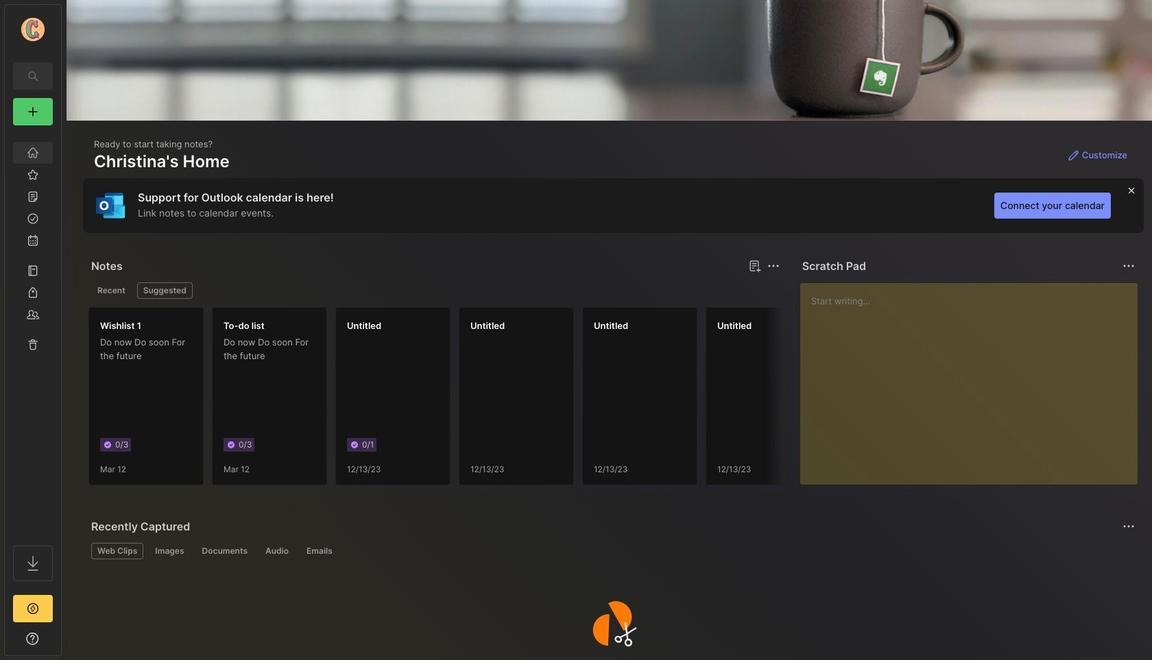 Task type: describe. For each thing, give the bounding box(es) containing it.
click to expand image
[[60, 635, 70, 652]]

main element
[[0, 0, 66, 661]]

home image
[[26, 146, 40, 160]]

1 tab list from the top
[[91, 283, 778, 299]]

more actions image
[[1121, 258, 1138, 275]]

edit search image
[[25, 68, 41, 84]]



Task type: locate. For each thing, give the bounding box(es) containing it.
account image
[[21, 18, 45, 41]]

2 more actions field from the left
[[1120, 257, 1139, 276]]

upgrade image
[[25, 601, 41, 618]]

tab
[[91, 283, 132, 299], [137, 283, 193, 299], [91, 544, 144, 560], [149, 544, 190, 560], [196, 544, 254, 560], [259, 544, 295, 560], [301, 544, 339, 560]]

tree inside main element
[[5, 134, 61, 534]]

1 more actions field from the left
[[764, 257, 783, 276]]

Account field
[[5, 16, 61, 43]]

more actions image
[[766, 258, 782, 275]]

tree
[[5, 134, 61, 534]]

WHAT'S NEW field
[[5, 629, 61, 651]]

1 vertical spatial tab list
[[91, 544, 1134, 560]]

row group
[[89, 307, 953, 494]]

tab list
[[91, 283, 778, 299], [91, 544, 1134, 560]]

1 horizontal spatial more actions field
[[1120, 257, 1139, 276]]

2 tab list from the top
[[91, 544, 1134, 560]]

0 vertical spatial tab list
[[91, 283, 778, 299]]

0 horizontal spatial more actions field
[[764, 257, 783, 276]]

More actions field
[[764, 257, 783, 276], [1120, 257, 1139, 276]]

Start writing… text field
[[812, 283, 1138, 474]]



Task type: vqa. For each thing, say whether or not it's contained in the screenshot.
tags button
no



